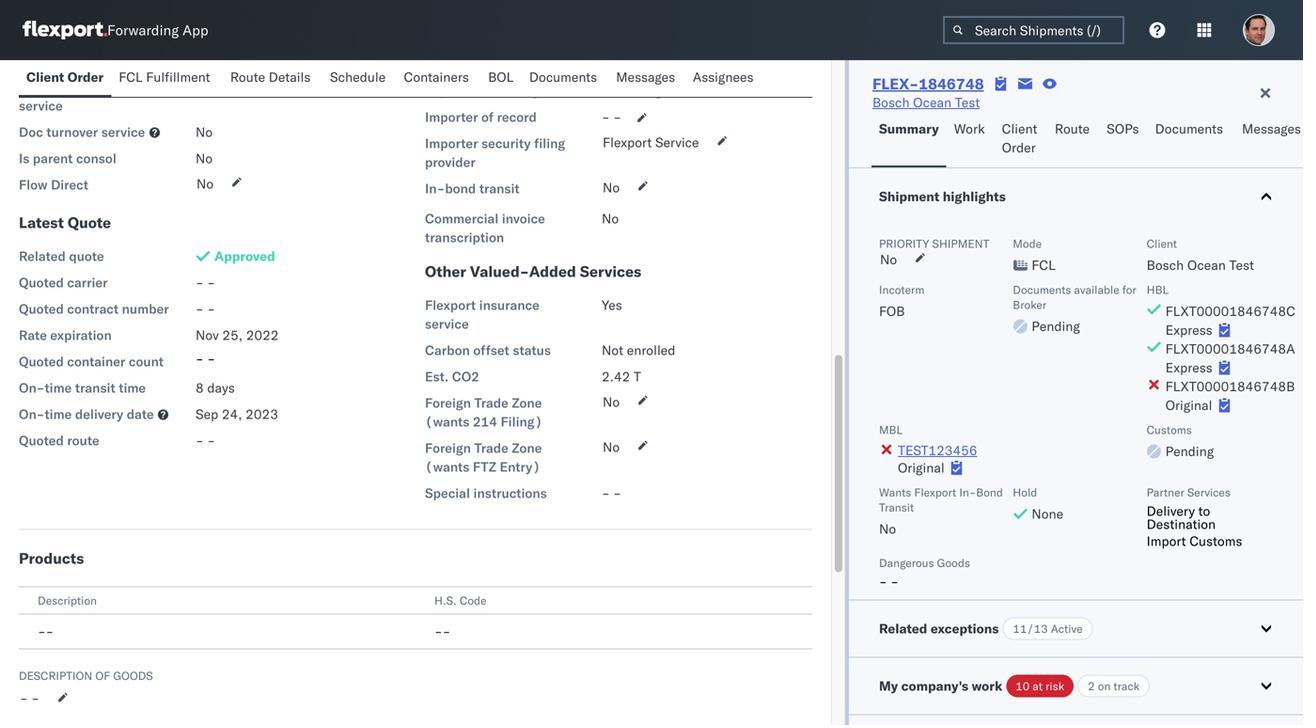Task type: vqa. For each thing, say whether or not it's contained in the screenshot.


Task type: locate. For each thing, give the bounding box(es) containing it.
service up doc
[[19, 97, 63, 114]]

client down "flexport." image
[[26, 69, 64, 85]]

valued-
[[470, 262, 529, 281]]

express for flxt00001846748c
[[1166, 322, 1213, 338]]

to
[[229, 48, 241, 64], [1199, 503, 1211, 519]]

0 vertical spatial partner
[[679, 82, 727, 99]]

1 vertical spatial customs
[[469, 82, 521, 99]]

1 vertical spatial ocean
[[1188, 257, 1227, 273]]

0 vertical spatial trade
[[475, 395, 509, 411]]

- -
[[602, 109, 622, 125], [196, 274, 215, 291], [196, 301, 215, 317], [196, 350, 215, 367], [196, 432, 215, 449], [602, 485, 622, 501], [20, 690, 40, 707]]

1 horizontal spatial ocean
[[1188, 257, 1227, 273]]

flexport for importer security filing provider
[[603, 134, 652, 151]]

yes up uat
[[603, 51, 623, 68]]

trade for ftz
[[475, 440, 509, 456]]

0 vertical spatial to
[[229, 48, 241, 64]]

1 horizontal spatial services
[[1188, 485, 1231, 500]]

description
[[38, 594, 97, 608], [19, 669, 92, 683]]

on-
[[19, 380, 45, 396], [19, 406, 45, 422]]

summary button
[[872, 112, 947, 167]]

order for the bottommost client order button
[[1002, 139, 1036, 156]]

description left goods
[[19, 669, 92, 683]]

latest quote
[[19, 213, 111, 232]]

-- up description of goods
[[38, 623, 54, 640]]

0 vertical spatial documents
[[530, 69, 598, 85]]

other valued-added services
[[425, 262, 642, 281]]

client up hbl
[[1147, 237, 1178, 251]]

3 quoted from the top
[[19, 353, 64, 370]]

- - for quoted route
[[196, 432, 215, 449]]

documents button right the 'sops'
[[1148, 112, 1235, 167]]

flexport for other valued-added services
[[425, 297, 476, 313]]

1 on- from the top
[[19, 380, 45, 396]]

1 customs from the top
[[469, 52, 521, 69]]

service up carbon
[[425, 316, 469, 332]]

nov 25, 2022
[[196, 327, 279, 343]]

description down products
[[38, 594, 97, 608]]

0 vertical spatial importer
[[425, 109, 478, 125]]

trade up 214 at the bottom of page
[[475, 395, 509, 411]]

importer for importer security filing provider
[[425, 135, 478, 151]]

1 vertical spatial zone
[[512, 440, 542, 456]]

quote
[[68, 213, 111, 232]]

1 horizontal spatial client
[[1002, 120, 1038, 137]]

fcl inside button
[[119, 69, 143, 85]]

1 vertical spatial yes
[[602, 297, 623, 313]]

importer
[[425, 109, 478, 125], [425, 135, 478, 151]]

2 zone from the top
[[512, 440, 542, 456]]

1 importer from the top
[[425, 109, 478, 125]]

1 express from the top
[[1166, 322, 1213, 338]]

1 vertical spatial fcl
[[1032, 257, 1056, 273]]

1 foreign from the top
[[425, 395, 471, 411]]

related for related quote
[[19, 248, 66, 264]]

transit down 'importer security filing provider'
[[480, 180, 520, 197]]

pending down broker
[[1032, 318, 1081, 334]]

quoted down the rate
[[19, 353, 64, 370]]

0 horizontal spatial messages button
[[609, 60, 686, 97]]

original down test123456
[[898, 460, 945, 476]]

0 vertical spatial messages
[[616, 69, 676, 85]]

customs inside partner services delivery to destination import customs dangerous goods - -
[[1190, 533, 1243, 549]]

pending up delivery
[[1166, 443, 1215, 460]]

destination inside partner services delivery to destination import customs dangerous goods - -
[[1147, 516, 1217, 532]]

h.s.
[[435, 594, 457, 608]]

on-time transit time
[[19, 380, 146, 396]]

1 horizontal spatial in-
[[960, 485, 977, 500]]

0 horizontal spatial messages
[[616, 69, 676, 85]]

zone up filing)
[[512, 395, 542, 411]]

0 vertical spatial zone
[[512, 395, 542, 411]]

1 vertical spatial route
[[1055, 120, 1090, 137]]

on- for on-time delivery date
[[19, 406, 45, 422]]

foreign inside foreign trade zone (wants 214 filing)
[[425, 395, 471, 411]]

0 vertical spatial related
[[19, 248, 66, 264]]

in- down provider
[[425, 180, 445, 197]]

foreign up special on the bottom left
[[425, 440, 471, 456]]

delivery
[[75, 406, 123, 422]]

services inside partner services delivery to destination import customs dangerous goods - -
[[1188, 485, 1231, 500]]

import customs service
[[425, 52, 569, 69]]

flexport left service
[[603, 134, 652, 151]]

1 vertical spatial test
[[1230, 257, 1255, 273]]

date
[[127, 406, 154, 422]]

quoted down related quote
[[19, 274, 64, 291]]

flexport right the wants
[[915, 485, 957, 500]]

priority
[[880, 237, 930, 251]]

transit for bond
[[480, 180, 520, 197]]

(wants
[[425, 413, 470, 430], [425, 459, 470, 475]]

1 door from the left
[[197, 48, 226, 64]]

1 horizontal spatial related
[[880, 620, 928, 637]]

1 vertical spatial customs
[[1190, 533, 1243, 549]]

- - for special instructions
[[602, 485, 622, 501]]

1 (wants from the top
[[425, 413, 470, 430]]

track
[[1114, 679, 1140, 693]]

documents button up record
[[522, 60, 609, 97]]

0 vertical spatial flexport
[[603, 134, 652, 151]]

2 express from the top
[[1166, 359, 1213, 376]]

0 horizontal spatial original
[[898, 460, 945, 476]]

--
[[38, 623, 54, 640], [435, 623, 451, 640]]

service up agent
[[525, 52, 569, 69]]

importer inside 'importer security filing provider'
[[425, 135, 478, 151]]

door down app
[[197, 48, 226, 64]]

1 vertical spatial related
[[880, 620, 928, 637]]

0 vertical spatial test
[[956, 94, 980, 111]]

route inside route button
[[1055, 120, 1090, 137]]

documents for the topmost documents 'button'
[[530, 69, 598, 85]]

importer up provider
[[425, 135, 478, 151]]

0 vertical spatial route
[[230, 69, 265, 85]]

1 horizontal spatial transit
[[480, 180, 520, 197]]

route button
[[1048, 112, 1100, 167]]

to right delivery
[[1199, 503, 1211, 519]]

services right added
[[580, 262, 642, 281]]

route for route details
[[230, 69, 265, 85]]

1 horizontal spatial partner
[[1147, 485, 1185, 500]]

number
[[122, 301, 169, 317]]

est.
[[425, 368, 449, 385]]

sops button
[[1100, 112, 1148, 167]]

customs up importer of record
[[469, 82, 521, 99]]

bond
[[445, 180, 476, 197]]

0 horizontal spatial pending
[[1032, 318, 1081, 334]]

1 horizontal spatial to
[[1199, 503, 1211, 519]]

1 horizontal spatial original
[[1166, 397, 1213, 413]]

2 importer from the top
[[425, 135, 478, 151]]

foreign trade zone (wants ftz entry)
[[425, 440, 542, 475]]

documents right the 'sops'
[[1156, 120, 1224, 137]]

bosch down flex-
[[873, 94, 910, 111]]

0 vertical spatial bosch
[[873, 94, 910, 111]]

fcl left fulfillment
[[119, 69, 143, 85]]

test up flxt00001846748c
[[1230, 257, 1255, 273]]

service inside destination transload service
[[19, 97, 63, 114]]

1 quoted from the top
[[19, 274, 64, 291]]

to up route details
[[229, 48, 241, 64]]

flexport down other
[[425, 297, 476, 313]]

ocean inside client bosch ocean test incoterm fob
[[1188, 257, 1227, 273]]

on- down the rate
[[19, 380, 45, 396]]

quoted carrier
[[19, 274, 108, 291]]

1 vertical spatial on-
[[19, 406, 45, 422]]

client order button right work
[[995, 112, 1048, 167]]

1 vertical spatial description
[[19, 669, 92, 683]]

order for left client order button
[[67, 69, 104, 85]]

2 horizontal spatial client
[[1147, 237, 1178, 251]]

of down import customs agent
[[482, 109, 494, 125]]

partner up delivery
[[1147, 485, 1185, 500]]

0 horizontal spatial documents
[[530, 69, 598, 85]]

order inside client order
[[1002, 139, 1036, 156]]

1 horizontal spatial fcl
[[1032, 257, 1056, 273]]

mode
[[1013, 237, 1042, 251]]

documents inside documents available for broker
[[1013, 283, 1072, 297]]

2 quoted from the top
[[19, 301, 64, 317]]

0 horizontal spatial test
[[956, 94, 980, 111]]

1 vertical spatial documents button
[[1148, 112, 1235, 167]]

client right work
[[1002, 120, 1038, 137]]

1 vertical spatial documents
[[1156, 120, 1224, 137]]

0 horizontal spatial documents button
[[522, 60, 609, 97]]

1 vertical spatial services
[[1188, 485, 1231, 500]]

(wants inside foreign trade zone (wants 214 filing)
[[425, 413, 470, 430]]

route left the 'sops'
[[1055, 120, 1090, 137]]

fcl down mode on the top right of the page
[[1032, 257, 1056, 273]]

time up the quoted route in the left bottom of the page
[[45, 406, 72, 422]]

bosch
[[873, 94, 910, 111], [1147, 257, 1185, 273]]

1 horizontal spatial messages
[[1243, 120, 1302, 137]]

client order button down "flexport." image
[[19, 60, 111, 97]]

services up delivery
[[1188, 485, 1231, 500]]

1 vertical spatial of
[[95, 669, 110, 683]]

transit for time
[[75, 380, 115, 396]]

2 trade from the top
[[475, 440, 509, 456]]

fcl for fcl fulfillment
[[119, 69, 143, 85]]

zone up "entry)"
[[512, 440, 542, 456]]

1 vertical spatial express
[[1166, 359, 1213, 376]]

1 trade from the top
[[475, 395, 509, 411]]

1 horizontal spatial flexport
[[603, 134, 652, 151]]

0 vertical spatial on-
[[19, 380, 45, 396]]

0 vertical spatial in-
[[425, 180, 445, 197]]

express up flxt00001846748b
[[1166, 359, 1213, 376]]

0 vertical spatial messages button
[[609, 60, 686, 97]]

flex-1846748 link
[[873, 74, 985, 93]]

1 zone from the top
[[512, 395, 542, 411]]

other
[[425, 262, 467, 281]]

original
[[1166, 397, 1213, 413], [898, 460, 945, 476]]

quoted up the rate
[[19, 301, 64, 317]]

2 vertical spatial documents
[[1013, 283, 1072, 297]]

0 vertical spatial client order button
[[19, 60, 111, 97]]

- - for quoted contract number
[[196, 301, 215, 317]]

0 vertical spatial destination
[[19, 79, 90, 95]]

client bosch ocean test incoterm fob
[[880, 237, 1255, 319]]

service inside flexport insurance service
[[425, 316, 469, 332]]

1 horizontal spatial documents
[[1013, 283, 1072, 297]]

wants
[[880, 485, 912, 500]]

service up the consol
[[101, 124, 145, 140]]

1 vertical spatial in-
[[960, 485, 977, 500]]

route inside route details button
[[230, 69, 265, 85]]

1 vertical spatial transit
[[75, 380, 115, 396]]

0 horizontal spatial door
[[197, 48, 226, 64]]

0 vertical spatial client
[[26, 69, 64, 85]]

bol
[[488, 69, 514, 85]]

transit
[[480, 180, 520, 197], [75, 380, 115, 396]]

(wants inside foreign trade zone (wants ftz entry)
[[425, 459, 470, 475]]

1 vertical spatial order
[[1002, 139, 1036, 156]]

documents up broker
[[1013, 283, 1072, 297]]

no inside the wants flexport in-bond transit no
[[880, 521, 897, 537]]

route
[[230, 69, 265, 85], [1055, 120, 1090, 137]]

for
[[1123, 283, 1137, 297]]

priority shipment
[[880, 237, 990, 251]]

zone inside foreign trade zone (wants ftz entry)
[[512, 440, 542, 456]]

door up route details
[[244, 48, 273, 64]]

related up my
[[880, 620, 928, 637]]

description of goods
[[19, 669, 153, 683]]

quoted left route
[[19, 432, 64, 449]]

of for goods
[[95, 669, 110, 683]]

1 horizontal spatial client order
[[1002, 120, 1038, 156]]

on- up the quoted route in the left bottom of the page
[[19, 406, 45, 422]]

related down latest
[[19, 248, 66, 264]]

11/13
[[1014, 622, 1049, 636]]

0 horizontal spatial order
[[67, 69, 104, 85]]

on- for on-time transit time
[[19, 380, 45, 396]]

bosch up hbl
[[1147, 257, 1185, 273]]

of left goods
[[95, 669, 110, 683]]

approved
[[214, 248, 275, 264]]

insurance
[[479, 297, 540, 313]]

2 customs from the top
[[469, 82, 521, 99]]

transit down container
[[75, 380, 115, 396]]

flxt00001846748a
[[1166, 341, 1296, 357]]

documents left uat
[[530, 69, 598, 85]]

customs down delivery
[[1190, 533, 1243, 549]]

0 horizontal spatial client
[[26, 69, 64, 85]]

flexport inside the wants flexport in-bond transit no
[[915, 485, 957, 500]]

flexport insurance service
[[425, 297, 540, 332]]

1 horizontal spatial documents button
[[1148, 112, 1235, 167]]

flex-1846748
[[873, 74, 985, 93]]

test down the 1846748
[[956, 94, 980, 111]]

of for record
[[482, 109, 494, 125]]

client order right work button
[[1002, 120, 1038, 156]]

expiration
[[50, 327, 112, 343]]

0 vertical spatial order
[[67, 69, 104, 85]]

import up import customs agent
[[425, 52, 466, 69]]

schedule
[[330, 69, 386, 85]]

client order button
[[19, 60, 111, 97], [995, 112, 1048, 167]]

2 on- from the top
[[19, 406, 45, 422]]

quoted for quoted contract number
[[19, 301, 64, 317]]

1 horizontal spatial of
[[482, 109, 494, 125]]

direct
[[51, 176, 88, 193]]

0 horizontal spatial client order
[[26, 69, 104, 85]]

zone inside foreign trade zone (wants 214 filing)
[[512, 395, 542, 411]]

import for import customs service
[[425, 52, 466, 69]]

partner inside partner services delivery to destination import customs dangerous goods - -
[[1147, 485, 1185, 500]]

2 horizontal spatial documents
[[1156, 120, 1224, 137]]

quoted contract number
[[19, 301, 169, 317]]

8
[[196, 380, 204, 396]]

time
[[45, 380, 72, 396], [119, 380, 146, 396], [45, 406, 72, 422]]

commercial invoice transcription
[[425, 210, 545, 246]]

0 vertical spatial pending
[[1032, 318, 1081, 334]]

2 vertical spatial flexport
[[915, 485, 957, 500]]

order down "flexport." image
[[67, 69, 104, 85]]

2 (wants from the top
[[425, 459, 470, 475]]

shipment highlights button
[[849, 168, 1304, 225]]

0 horizontal spatial destination
[[19, 79, 90, 95]]

service for flexport insurance service
[[425, 316, 469, 332]]

flow direct
[[19, 176, 88, 193]]

yes up not
[[602, 297, 623, 313]]

(wants left 214 at the bottom of page
[[425, 413, 470, 430]]

uat
[[602, 82, 628, 99]]

0 vertical spatial yes
[[603, 51, 623, 68]]

order
[[67, 69, 104, 85], [1002, 139, 1036, 156]]

route down door to door
[[230, 69, 265, 85]]

1 vertical spatial to
[[1199, 503, 1211, 519]]

trade inside foreign trade zone (wants 214 filing)
[[475, 395, 509, 411]]

client order down "flexport." image
[[26, 69, 104, 85]]

flexport inside flexport insurance service
[[425, 297, 476, 313]]

goods
[[938, 556, 971, 570]]

1 horizontal spatial route
[[1055, 120, 1090, 137]]

service for import customs service
[[525, 52, 569, 69]]

express up flxt00001846748a
[[1166, 322, 1213, 338]]

11/13 active
[[1014, 622, 1083, 636]]

0 horizontal spatial fcl
[[119, 69, 143, 85]]

flow
[[19, 176, 48, 193]]

trade up ftz
[[475, 440, 509, 456]]

1 vertical spatial flexport
[[425, 297, 476, 313]]

0 vertical spatial (wants
[[425, 413, 470, 430]]

1 horizontal spatial --
[[435, 623, 451, 640]]

1 horizontal spatial bosch
[[1147, 257, 1185, 273]]

-- down h.s.
[[435, 623, 451, 640]]

0 horizontal spatial to
[[229, 48, 241, 64]]

1 horizontal spatial destination
[[1147, 516, 1217, 532]]

import up importer of record
[[425, 82, 466, 99]]

service for doc turnover service
[[101, 124, 145, 140]]

documents
[[530, 69, 598, 85], [1156, 120, 1224, 137], [1013, 283, 1072, 297]]

pending
[[1032, 318, 1081, 334], [1166, 443, 1215, 460]]

0 vertical spatial transit
[[480, 180, 520, 197]]

fob
[[880, 303, 905, 319]]

documents for documents available for broker
[[1013, 283, 1072, 297]]

time up on-time delivery date
[[45, 380, 72, 396]]

0 horizontal spatial bosch
[[873, 94, 910, 111]]

(wants up special on the bottom left
[[425, 459, 470, 475]]

importer security filing provider
[[425, 135, 566, 170]]

zone
[[512, 395, 542, 411], [512, 440, 542, 456]]

1 vertical spatial foreign
[[425, 440, 471, 456]]

destination inside destination transload service
[[19, 79, 90, 95]]

documents for right documents 'button'
[[1156, 120, 1224, 137]]

1 -- from the left
[[38, 623, 54, 640]]

1 horizontal spatial messages button
[[1235, 112, 1304, 167]]

hold
[[1013, 485, 1038, 500]]

customs up import customs agent
[[469, 52, 521, 69]]

original down flxt00001846748b
[[1166, 397, 1213, 413]]

time for transit
[[45, 380, 72, 396]]

fcl
[[119, 69, 143, 85], [1032, 257, 1056, 273]]

2 foreign from the top
[[425, 440, 471, 456]]

2.42 t
[[602, 368, 641, 385]]

foreign inside foreign trade zone (wants ftz entry)
[[425, 440, 471, 456]]

trade inside foreign trade zone (wants ftz entry)
[[475, 440, 509, 456]]

importer down containers button
[[425, 109, 478, 125]]

is
[[19, 150, 30, 167]]

carbon offset status
[[425, 342, 551, 358]]

doc
[[19, 124, 43, 140]]

- - for quoted container count
[[196, 350, 215, 367]]

0 vertical spatial express
[[1166, 322, 1213, 338]]

transit
[[880, 500, 915, 515]]

customs down flxt00001846748b
[[1147, 423, 1193, 437]]

flexport. image
[[23, 21, 107, 40]]

0 horizontal spatial route
[[230, 69, 265, 85]]

foreign for foreign trade zone (wants ftz entry)
[[425, 440, 471, 456]]

0 vertical spatial import
[[425, 52, 466, 69]]

0 horizontal spatial related
[[19, 248, 66, 264]]

sops
[[1107, 120, 1140, 137]]

0 vertical spatial client order
[[26, 69, 104, 85]]

import down delivery
[[1147, 533, 1187, 549]]

214
[[473, 413, 498, 430]]

containers
[[404, 69, 469, 85]]

wants flexport in-bond transit no
[[880, 485, 1004, 537]]

ocean up flxt00001846748c
[[1188, 257, 1227, 273]]

ocean down flex-1846748
[[914, 94, 952, 111]]

order right work button
[[1002, 139, 1036, 156]]

1 horizontal spatial client order button
[[995, 112, 1048, 167]]

partner right freight
[[679, 82, 727, 99]]

1 vertical spatial (wants
[[425, 459, 470, 475]]

schedule button
[[323, 60, 396, 97]]

foreign down est. co2
[[425, 395, 471, 411]]

4 quoted from the top
[[19, 432, 64, 449]]

freight
[[631, 82, 676, 99]]

in- down test123456 button
[[960, 485, 977, 500]]

filing
[[534, 135, 566, 151]]

provider
[[425, 154, 476, 170]]

0 horizontal spatial services
[[580, 262, 642, 281]]



Task type: describe. For each thing, give the bounding box(es) containing it.
messages for top messages 'button'
[[616, 69, 676, 85]]

client order for the bottommost client order button
[[1002, 120, 1038, 156]]

carbon
[[425, 342, 470, 358]]

importer of record
[[425, 109, 537, 125]]

nov
[[196, 327, 219, 343]]

test123456 button
[[898, 442, 978, 459]]

in- inside the wants flexport in-bond transit no
[[960, 485, 977, 500]]

2022
[[246, 327, 279, 343]]

latest
[[19, 213, 64, 232]]

dangerous
[[880, 556, 935, 570]]

import inside partner services delivery to destination import customs dangerous goods - -
[[1147, 533, 1187, 549]]

doc turnover service
[[19, 124, 145, 140]]

0 horizontal spatial client order button
[[19, 60, 111, 97]]

test123456
[[899, 442, 978, 459]]

route for route
[[1055, 120, 1090, 137]]

flex-
[[873, 74, 919, 93]]

est. co2
[[425, 368, 480, 385]]

count
[[129, 353, 164, 370]]

zone for foreign trade zone (wants 214 filing)
[[512, 395, 542, 411]]

summary
[[880, 120, 939, 137]]

risk
[[1046, 679, 1065, 693]]

0 horizontal spatial ocean
[[914, 94, 952, 111]]

rate
[[19, 327, 47, 343]]

work button
[[947, 112, 995, 167]]

customs for service
[[469, 52, 521, 69]]

0 horizontal spatial partner
[[679, 82, 727, 99]]

quoted for quoted carrier
[[19, 274, 64, 291]]

none
[[1032, 506, 1064, 522]]

flexport service
[[603, 134, 699, 151]]

company's
[[902, 678, 969, 694]]

fulfillment
[[146, 69, 210, 85]]

destination transload service
[[19, 79, 151, 114]]

offset
[[474, 342, 510, 358]]

delivery
[[1147, 503, 1196, 519]]

bosch inside client bosch ocean test incoterm fob
[[1147, 257, 1185, 273]]

test inside client bosch ocean test incoterm fob
[[1230, 257, 1255, 273]]

products
[[19, 549, 84, 568]]

not
[[602, 342, 624, 358]]

route details
[[230, 69, 311, 85]]

0 vertical spatial customs
[[1147, 423, 1193, 437]]

zone for foreign trade zone (wants ftz entry)
[[512, 440, 542, 456]]

contract
[[67, 301, 119, 317]]

shipment
[[933, 237, 990, 251]]

messages for messages 'button' to the bottom
[[1243, 120, 1302, 137]]

containers button
[[396, 60, 481, 97]]

2023
[[246, 406, 278, 422]]

client for the bottommost client order button
[[1002, 120, 1038, 137]]

bosch ocean test
[[873, 94, 980, 111]]

trade for 214
[[475, 395, 509, 411]]

client order for left client order button
[[26, 69, 104, 85]]

quoted route
[[19, 432, 99, 449]]

is parent consol
[[19, 150, 117, 167]]

to inside partner services delivery to destination import customs dangerous goods - -
[[1199, 503, 1211, 519]]

record
[[497, 109, 537, 125]]

shipment highlights
[[880, 188, 1006, 205]]

related exceptions
[[880, 620, 999, 637]]

quoted for quoted route
[[19, 432, 64, 449]]

test inside bosch ocean test link
[[956, 94, 980, 111]]

Search Shipments (/) text field
[[944, 16, 1125, 44]]

description for description of goods
[[19, 669, 92, 683]]

2 -- from the left
[[435, 623, 451, 640]]

active
[[1051, 622, 1083, 636]]

ftz
[[473, 459, 497, 475]]

0 horizontal spatial in-
[[425, 180, 445, 197]]

1 vertical spatial messages button
[[1235, 112, 1304, 167]]

pending for customs
[[1166, 443, 1215, 460]]

my
[[880, 678, 899, 694]]

time for delivery
[[45, 406, 72, 422]]

(wants for foreign trade zone (wants ftz entry)
[[425, 459, 470, 475]]

- - for quoted carrier
[[196, 274, 215, 291]]

description for description
[[38, 594, 97, 608]]

highlights
[[943, 188, 1006, 205]]

route
[[67, 432, 99, 449]]

flxt00001846748c
[[1166, 303, 1296, 319]]

t
[[634, 368, 641, 385]]

fcl fulfillment button
[[111, 60, 223, 97]]

express for flxt00001846748a
[[1166, 359, 1213, 376]]

days
[[207, 380, 235, 396]]

quote
[[69, 248, 104, 264]]

fcl for fcl
[[1032, 257, 1056, 273]]

0 vertical spatial services
[[580, 262, 642, 281]]

1 vertical spatial original
[[898, 460, 945, 476]]

1 vertical spatial client order button
[[995, 112, 1048, 167]]

customs for agent
[[469, 82, 521, 99]]

2 on track
[[1089, 679, 1140, 693]]

related for related exceptions
[[880, 620, 928, 637]]

8 days
[[196, 380, 235, 396]]

container
[[67, 353, 125, 370]]

special
[[425, 485, 470, 501]]

(wants for foreign trade zone (wants 214 filing)
[[425, 413, 470, 430]]

10
[[1016, 679, 1030, 693]]

special instructions
[[425, 485, 547, 501]]

client inside client bosch ocean test incoterm fob
[[1147, 237, 1178, 251]]

0 vertical spatial documents button
[[522, 60, 609, 97]]

service for destination transload service
[[19, 97, 63, 114]]

commercial
[[425, 210, 499, 227]]

bol button
[[481, 60, 522, 97]]

1846748
[[919, 74, 985, 93]]

pending for documents available for broker
[[1032, 318, 1081, 334]]

not enrolled
[[602, 342, 676, 358]]

importer for importer of record
[[425, 109, 478, 125]]

quoted for quoted container count
[[19, 353, 64, 370]]

foreign for foreign trade zone (wants 214 filing)
[[425, 395, 471, 411]]

h.s. code
[[435, 594, 487, 608]]

added
[[529, 262, 577, 281]]

filing)
[[501, 413, 543, 430]]

foreign trade zone (wants 214 filing)
[[425, 395, 543, 430]]

work
[[972, 678, 1003, 694]]

route details button
[[223, 60, 323, 97]]

assignees
[[693, 69, 754, 85]]

mbl
[[880, 423, 903, 437]]

hbl
[[1147, 283, 1169, 297]]

client for left client order button
[[26, 69, 64, 85]]

time up date in the left bottom of the page
[[119, 380, 146, 396]]

door to door
[[197, 48, 273, 64]]

0 vertical spatial original
[[1166, 397, 1213, 413]]

instructions
[[474, 485, 547, 501]]

assignees button
[[686, 60, 765, 97]]

security
[[482, 135, 531, 151]]

2 door from the left
[[244, 48, 273, 64]]

import customs agent
[[425, 82, 559, 99]]

import for import customs agent
[[425, 82, 466, 99]]

transcription
[[425, 229, 504, 246]]

agent
[[525, 82, 559, 99]]



